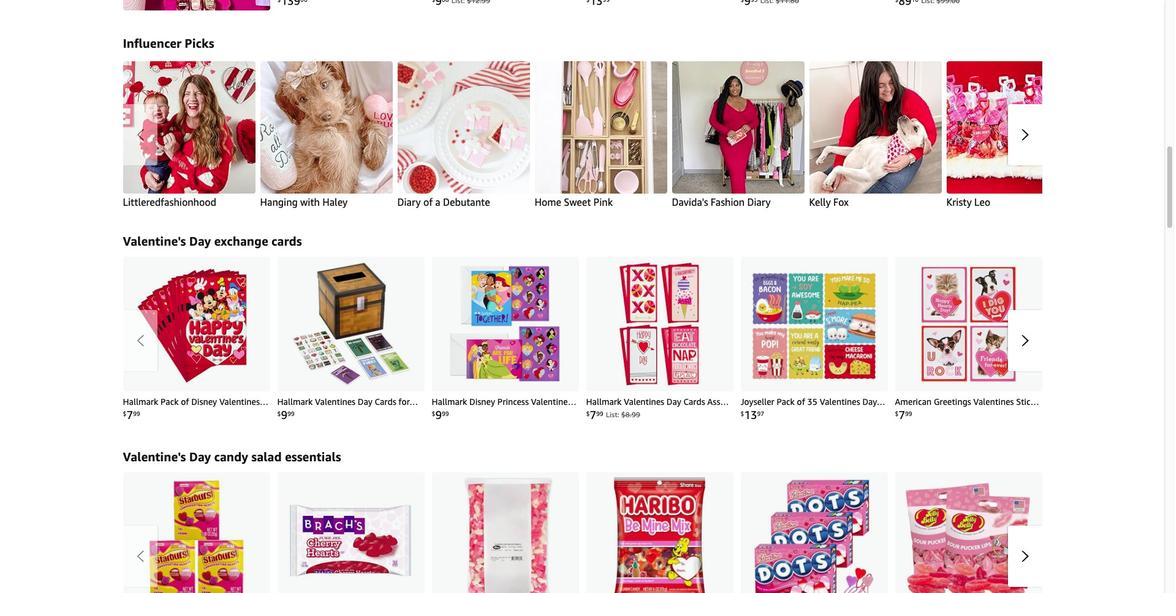 Task type: vqa. For each thing, say whether or not it's contained in the screenshot.


Task type: describe. For each thing, give the bounding box(es) containing it.
home sweet pink
[[535, 196, 613, 208]]

hallmark for hallmark valentines day cards ass…
[[586, 396, 622, 407]]

hanging with haley
[[260, 196, 348, 208]]

previous rounded image
[[136, 550, 144, 562]]

7 inside american greetings valentines stic… $ 7 99
[[899, 408, 905, 421]]

pack for 99
[[161, 396, 179, 407]]

cards for 7
[[684, 396, 705, 407]]

haribo gummi candy | valentine's day limited edition | raspberry, cherry, & pineapple be mine mix | 4 oz. (pack of 12) image
[[586, 472, 733, 593]]

diary of a debutante link
[[397, 61, 530, 209]]

littleredfashionhood
[[123, 196, 216, 208]]

$ inside hallmark valentines day cards ass… $ 7 99 list: $8.99
[[586, 410, 590, 417]]

previous rounded image for influencer
[[136, 129, 144, 141]]

$ inside joyseller pack of 35 valentines day… $ 13 97
[[741, 410, 744, 417]]

stic…
[[1016, 396, 1039, 407]]

day inside hallmark valentines day cards for… $ 9 99
[[358, 396, 372, 407]]

day left exchange
[[189, 234, 211, 248]]

littleredfashionhood link
[[123, 61, 255, 209]]

valentines inside hallmark valentines day cards ass… $ 7 99 list: $8.99
[[624, 396, 664, 407]]

leo
[[974, 196, 990, 208]]

day…
[[862, 396, 885, 407]]

of for $
[[797, 396, 805, 407]]

99 for hallmark pack of disney valentines…
[[133, 410, 140, 417]]

ass…
[[707, 396, 729, 407]]

fashion
[[711, 196, 745, 208]]

next rounded image for valentine's day candy salad essentials
[[1021, 550, 1029, 562]]

valentine's day exchange cards
[[123, 234, 302, 248]]

diary of a debutante image
[[397, 61, 530, 193]]

disney inside hallmark pack of disney valentines… $ 7 99
[[191, 396, 217, 407]]

$8.99
[[621, 410, 640, 419]]

9 inside hallmark disney princess valentine… $ 9 99
[[435, 408, 442, 421]]

kristy
[[946, 196, 972, 208]]

debutante
[[443, 196, 490, 208]]

list for influencer picks
[[123, 61, 1174, 209]]

$ inside american greetings valentines stic… $ 7 99
[[895, 410, 899, 417]]

99 for hallmark valentines day cards for…
[[287, 410, 295, 417]]

salad
[[251, 450, 282, 464]]

for her image
[[123, 0, 270, 10]]

fox
[[833, 196, 849, 208]]

$ inside hallmark disney princess valentine… $ 9 99
[[432, 410, 435, 417]]

with
[[300, 196, 320, 208]]

brach's jube jel cherry hearts 2 pack image
[[277, 472, 424, 593]]

albanese world's best lovestruck gummi bears, valentines day candy, 5lbs image
[[432, 472, 579, 593]]

valentines inside hallmark valentines day cards for… $ 9 99
[[315, 396, 356, 407]]

hallmark valentines day cards ass… $ 7 99 list: $8.99
[[586, 396, 729, 421]]

1 list from the top
[[123, 0, 1174, 10]]

princess
[[497, 396, 529, 407]]

next rounded image
[[1021, 334, 1029, 347]]

99 for hallmark valentines day cards ass…
[[596, 410, 603, 417]]

13
[[744, 408, 757, 421]]

exchange
[[214, 234, 268, 248]]

american greetings valentines stickers for kids, puppies and kittens (40-count) image
[[895, 257, 1042, 391]]

hanging with haley image
[[260, 61, 393, 193]]

day inside hallmark valentines day cards ass… $ 7 99 list: $8.99
[[667, 396, 681, 407]]

influencer
[[123, 36, 181, 50]]

next rounded image for influencer picks
[[1021, 129, 1029, 141]]

starburst favereds conversation hearts, pack of 3 x 0.88oz boxes. valentine candy pink starburst candy, red starburst candy… image
[[123, 472, 270, 593]]

littleredfashionhood image
[[123, 61, 255, 193]]

influencer picks
[[123, 36, 214, 50]]

valentines inside joyseller pack of 35 valentines day… $ 13 97
[[820, 396, 860, 407]]

joyseller pack of 35 valentines day cards for kids school | 7 assorted designs of valentines cards with 35 scented stickers… image
[[741, 257, 888, 391]]



Task type: locate. For each thing, give the bounding box(es) containing it.
3 valentines from the left
[[820, 396, 860, 407]]

1 horizontal spatial pack
[[777, 396, 795, 407]]

99
[[133, 410, 140, 417], [287, 410, 295, 417], [442, 410, 449, 417], [596, 410, 603, 417], [905, 410, 912, 417]]

1 7 from the left
[[126, 408, 133, 421]]

of for 7
[[181, 396, 189, 407]]

hallmark inside hallmark valentines day cards for… $ 9 99
[[277, 396, 313, 407]]

diary of a debutante
[[397, 196, 490, 208]]

0 horizontal spatial disney
[[191, 396, 217, 407]]

1 cards from the left
[[375, 396, 396, 407]]

cards left the for…
[[375, 396, 396, 407]]

of left the valentines…
[[181, 396, 189, 407]]

joyseller pack of 35 valentines day… $ 13 97
[[741, 396, 885, 421]]

6 $ from the left
[[895, 410, 899, 417]]

valentine's day candy salad essentials
[[123, 450, 341, 464]]

cards
[[375, 396, 396, 407], [684, 396, 705, 407]]

list:
[[606, 410, 619, 419]]

candy
[[214, 450, 248, 464]]

day left ass…
[[667, 396, 681, 407]]

7 inside hallmark pack of disney valentines… $ 7 99
[[126, 408, 133, 421]]

1 disney from the left
[[191, 396, 217, 407]]

disney left the princess
[[469, 396, 495, 407]]

cards
[[271, 234, 302, 248]]

cards inside hallmark valentines day cards for… $ 9 99
[[375, 396, 396, 407]]

list
[[123, 0, 1174, 10], [123, 61, 1174, 209], [123, 257, 1174, 425], [123, 472, 1174, 593]]

of inside hallmark pack of disney valentines… $ 7 99
[[181, 396, 189, 407]]

1 horizontal spatial diary
[[747, 196, 771, 208]]

7 inside hallmark valentines day cards ass… $ 7 99 list: $8.99
[[590, 408, 596, 421]]

valentines inside american greetings valentines stic… $ 7 99
[[973, 396, 1014, 407]]

of left a
[[423, 196, 433, 208]]

97
[[757, 410, 764, 417]]

1 horizontal spatial of
[[423, 196, 433, 208]]

hallmark for hallmark valentines day cards for…
[[277, 396, 313, 407]]

day left the for…
[[358, 396, 372, 407]]

4 list from the top
[[123, 472, 1174, 593]]

american greetings valentines stic… $ 7 99
[[895, 396, 1039, 421]]

pink
[[594, 196, 613, 208]]

essentials
[[285, 450, 341, 464]]

hallmark valentines day cards for kids and mailbox for classroom exchange, minecraft (1 box, 32 valentine cards, 35 sticker… image
[[277, 257, 424, 391]]

disney inside hallmark disney princess valentine… $ 9 99
[[469, 396, 495, 407]]

0 horizontal spatial diary
[[397, 196, 421, 208]]

of
[[423, 196, 433, 208], [181, 396, 189, 407], [797, 396, 805, 407]]

3 99 from the left
[[442, 410, 449, 417]]

5 99 from the left
[[905, 410, 912, 417]]

list for valentine's day candy salad essentials
[[123, 472, 1174, 593]]

valentines…
[[219, 396, 268, 407]]

disney
[[191, 396, 217, 407], [469, 396, 495, 407]]

1 vertical spatial next rounded image
[[1021, 550, 1029, 562]]

day left candy
[[189, 450, 211, 464]]

hallmark pack of disney valentines… $ 7 99
[[123, 396, 268, 421]]

cards inside hallmark valentines day cards ass… $ 7 99 list: $8.99
[[684, 396, 705, 407]]

0 horizontal spatial 9
[[281, 408, 287, 421]]

hanging
[[260, 196, 298, 208]]

diary inside davida's fashion diary link
[[747, 196, 771, 208]]

9
[[281, 408, 287, 421], [435, 408, 442, 421]]

hallmark for hallmark disney princess valentine…
[[432, 396, 467, 407]]

0 horizontal spatial cards
[[375, 396, 396, 407]]

list containing 7
[[123, 257, 1174, 425]]

kristy leo image
[[946, 61, 1079, 193]]

valentines up essentials
[[315, 396, 356, 407]]

home sweet pink link
[[535, 61, 667, 209]]

4 $ from the left
[[586, 410, 590, 417]]

2 next rounded image from the top
[[1021, 550, 1029, 562]]

hallmark disney princess valentines day cards for kids (24 valentine cards, 24 sticker sheets and envelopes) image
[[432, 257, 579, 391]]

hallmark inside hallmark valentines day cards ass… $ 7 99 list: $8.99
[[586, 396, 622, 407]]

1 horizontal spatial 9
[[435, 408, 442, 421]]

2 7 from the left
[[590, 408, 596, 421]]

valentine's
[[123, 234, 186, 248], [123, 450, 186, 464]]

valentines up the $8.99
[[624, 396, 664, 407]]

davida's fashion diary link
[[672, 61, 804, 209]]

2 disney from the left
[[469, 396, 495, 407]]

hallmark pack of disney valentines day cards for kids, mickey mouse and friends (10 valentine's day cards with envelopes) image
[[123, 257, 270, 391]]

$
[[123, 410, 126, 417], [277, 410, 281, 417], [432, 410, 435, 417], [586, 410, 590, 417], [741, 410, 744, 417], [895, 410, 899, 417]]

hallmark disney princess valentine… $ 9 99
[[432, 396, 576, 421]]

valentines right 35
[[820, 396, 860, 407]]

hallmark valentines day cards assortment, xoxo (8 valentine's day cards with envelopes) image
[[586, 257, 733, 391]]

5 $ from the left
[[741, 410, 744, 417]]

2 hallmark from the left
[[277, 396, 313, 407]]

cards left ass…
[[684, 396, 705, 407]]

2 cards from the left
[[684, 396, 705, 407]]

kelly fox link
[[809, 61, 942, 209]]

kristy leo
[[946, 196, 990, 208]]

previous rounded image
[[136, 129, 144, 141], [136, 334, 144, 347]]

for…
[[399, 396, 418, 407]]

0 vertical spatial valentine's
[[123, 234, 186, 248]]

hallmark inside hallmark disney princess valentine… $ 9 99
[[432, 396, 467, 407]]

2 list from the top
[[123, 61, 1174, 209]]

0 vertical spatial previous rounded image
[[136, 129, 144, 141]]

sour pucker lips valentines day gummies, strawberry, watermelon, and cherry flavored pink and red chewy lip candy, 2.8 ounc… image
[[895, 472, 1042, 593]]

0 horizontal spatial pack
[[161, 396, 179, 407]]

3 hallmark from the left
[[432, 396, 467, 407]]

2 pack from the left
[[777, 396, 795, 407]]

pack inside hallmark pack of disney valentines… $ 7 99
[[161, 396, 179, 407]]

99 inside hallmark valentines day cards for… $ 9 99
[[287, 410, 295, 417]]

joyseller
[[741, 396, 774, 407]]

1 diary from the left
[[397, 196, 421, 208]]

2 previous rounded image from the top
[[136, 334, 144, 347]]

next rounded image
[[1021, 129, 1029, 141], [1021, 550, 1029, 562]]

4 valentines from the left
[[973, 396, 1014, 407]]

1 next rounded image from the top
[[1021, 129, 1029, 141]]

$ inside hallmark valentines day cards for… $ 9 99
[[277, 410, 281, 417]]

1 hallmark from the left
[[123, 396, 158, 407]]

hallmark valentines day cards for… $ 9 99
[[277, 396, 418, 421]]

3 $ from the left
[[432, 410, 435, 417]]

0 horizontal spatial 7
[[126, 408, 133, 421]]

hallmark for hallmark pack of disney valentines…
[[123, 396, 158, 407]]

valentines
[[315, 396, 356, 407], [624, 396, 664, 407], [820, 396, 860, 407], [973, 396, 1014, 407]]

1 horizontal spatial cards
[[684, 396, 705, 407]]

1 vertical spatial previous rounded image
[[136, 334, 144, 347]]

3 list from the top
[[123, 257, 1174, 425]]

hallmark
[[123, 396, 158, 407], [277, 396, 313, 407], [432, 396, 467, 407], [586, 396, 622, 407]]

2 $ from the left
[[277, 410, 281, 417]]

picks
[[185, 36, 214, 50]]

35
[[807, 396, 817, 407]]

pack for 13
[[777, 396, 795, 407]]

1 pack from the left
[[161, 396, 179, 407]]

7 for hallmark pack of disney valentines…
[[126, 408, 133, 421]]

4 99 from the left
[[596, 410, 603, 417]]

99 inside hallmark disney princess valentine… $ 9 99
[[442, 410, 449, 417]]

disney left the valentines…
[[191, 396, 217, 407]]

valentine's for valentine's day candy salad essentials
[[123, 450, 186, 464]]

diary right fashion on the right top of the page
[[747, 196, 771, 208]]

home sweet pink image
[[535, 61, 667, 193]]

list for valentine's day exchange cards
[[123, 257, 1174, 425]]

sweet
[[564, 196, 591, 208]]

2 horizontal spatial 7
[[899, 408, 905, 421]]

$ inside hallmark pack of disney valentines… $ 7 99
[[123, 410, 126, 417]]

diary inside 'diary of a debutante' link
[[397, 196, 421, 208]]

valentine's for valentine's day exchange cards
[[123, 234, 186, 248]]

2 valentines from the left
[[624, 396, 664, 407]]

home
[[535, 196, 561, 208]]

kelly fox image
[[809, 61, 942, 193]]

valentines left stic…
[[973, 396, 1014, 407]]

pack inside joyseller pack of 35 valentines day… $ 13 97
[[777, 396, 795, 407]]

1 vertical spatial valentine's
[[123, 450, 186, 464]]

of left 35
[[797, 396, 805, 407]]

of inside joyseller pack of 35 valentines day… $ 13 97
[[797, 396, 805, 407]]

1 $ from the left
[[123, 410, 126, 417]]

diary left a
[[397, 196, 421, 208]]

cards for 9
[[375, 396, 396, 407]]

4 hallmark from the left
[[586, 396, 622, 407]]

hanging with haley link
[[260, 61, 393, 209]]

davida's fashion diary image
[[672, 61, 804, 193]]

1 horizontal spatial disney
[[469, 396, 495, 407]]

american
[[895, 396, 932, 407]]

kristy leo link
[[946, 61, 1079, 209]]

valentine…
[[531, 396, 576, 407]]

1 99 from the left
[[133, 410, 140, 417]]

2 99 from the left
[[287, 410, 295, 417]]

0 horizontal spatial of
[[181, 396, 189, 407]]

0 vertical spatial next rounded image
[[1021, 129, 1029, 141]]

1 valentine's from the top
[[123, 234, 186, 248]]

list containing littleredfashionhood
[[123, 61, 1174, 209]]

hallmark inside hallmark pack of disney valentines… $ 7 99
[[123, 396, 158, 407]]

kelly
[[809, 196, 831, 208]]

kelly fox
[[809, 196, 849, 208]]

greetings
[[934, 396, 971, 407]]

a
[[435, 196, 440, 208]]

7
[[126, 408, 133, 421], [590, 408, 596, 421], [899, 408, 905, 421]]

99 inside hallmark valentines day cards ass… $ 7 99 list: $8.99
[[596, 410, 603, 417]]

2 valentine's from the top
[[123, 450, 186, 464]]

9 inside hallmark valentines day cards for… $ 9 99
[[281, 408, 287, 421]]

pack
[[161, 396, 179, 407], [777, 396, 795, 407]]

davida's
[[672, 196, 708, 208]]

99 inside hallmark pack of disney valentines… $ 7 99
[[133, 410, 140, 417]]

2 diary from the left
[[747, 196, 771, 208]]

diary
[[397, 196, 421, 208], [747, 196, 771, 208]]

1 valentines from the left
[[315, 396, 356, 407]]

davida's fashion diary
[[672, 196, 771, 208]]

7 for hallmark valentines day cards ass…
[[590, 408, 596, 421]]

haley
[[322, 196, 348, 208]]

tootsie valentine dots gummy candy bundle - 3 theater boxes - 6 ounce + three love-heart sticky hands image
[[741, 472, 888, 593]]

99 inside american greetings valentines stic… $ 7 99
[[905, 410, 912, 417]]

1 horizontal spatial 7
[[590, 408, 596, 421]]

2 9 from the left
[[435, 408, 442, 421]]

3 7 from the left
[[899, 408, 905, 421]]

1 9 from the left
[[281, 408, 287, 421]]

day
[[189, 234, 211, 248], [358, 396, 372, 407], [667, 396, 681, 407], [189, 450, 211, 464]]

2 horizontal spatial of
[[797, 396, 805, 407]]

previous rounded image for valentine's
[[136, 334, 144, 347]]

1 previous rounded image from the top
[[136, 129, 144, 141]]



